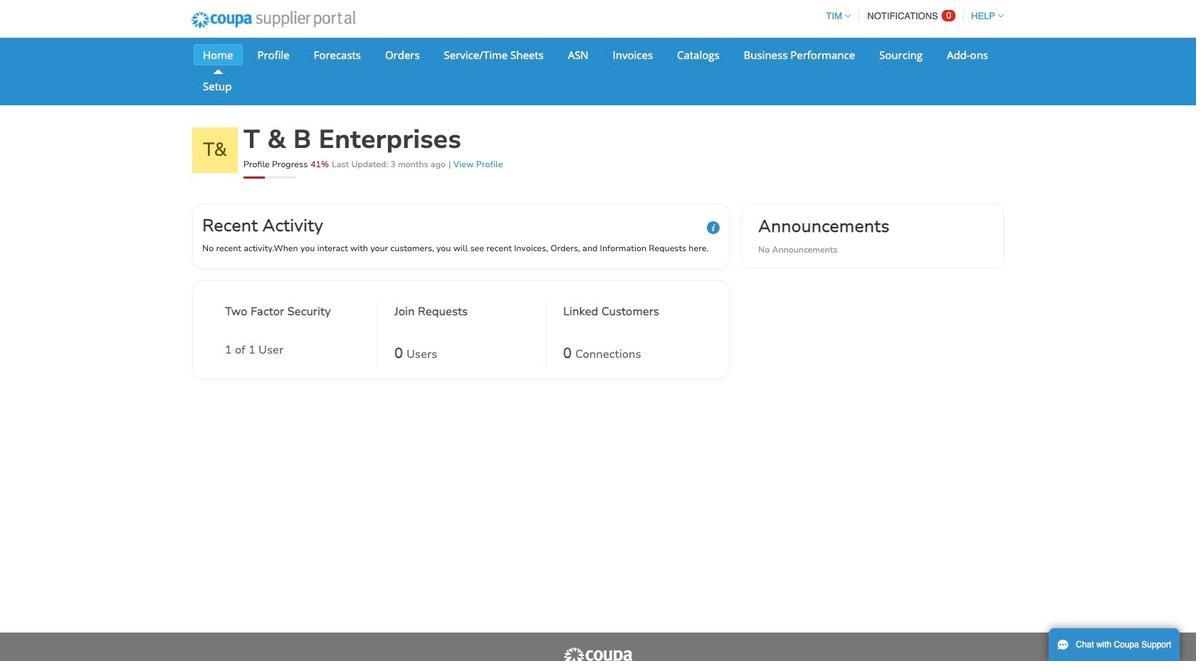 Task type: locate. For each thing, give the bounding box(es) containing it.
0 vertical spatial coupa supplier portal image
[[182, 2, 365, 38]]

1 vertical spatial coupa supplier portal image
[[563, 648, 634, 662]]

navigation
[[820, 2, 1004, 30]]

coupa supplier portal image
[[182, 2, 365, 38], [563, 648, 634, 662]]

t& image
[[192, 128, 238, 173]]



Task type: describe. For each thing, give the bounding box(es) containing it.
additional information image
[[707, 222, 720, 234]]

1 horizontal spatial coupa supplier portal image
[[563, 648, 634, 662]]

0 horizontal spatial coupa supplier portal image
[[182, 2, 365, 38]]



Task type: vqa. For each thing, say whether or not it's contained in the screenshot.
the left Coupa Supplier Portal "image"
yes



